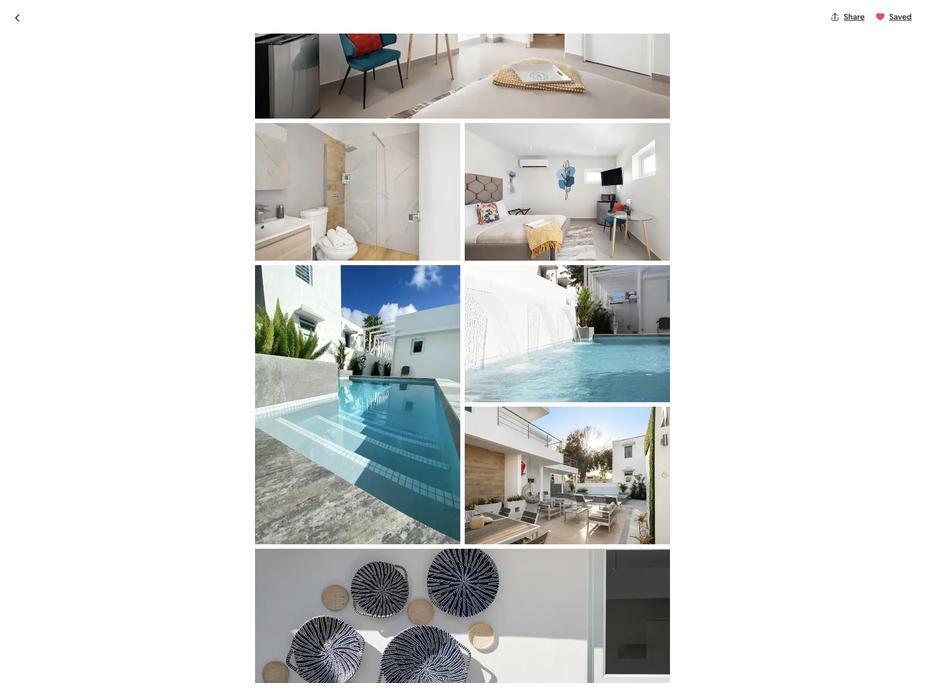 Task type: describe. For each thing, give the bounding box(es) containing it.
2 pools on property | walk to the beach | rosalina ocean park | luxury suite 3 image 2 image
[[467, 106, 620, 263]]

$411 total before taxes
[[581, 452, 646, 478]]

juan,
[[308, 81, 328, 91]]

rosalina
[[426, 57, 483, 76]]

hotel
[[205, 437, 235, 453]]

be
[[663, 599, 672, 609]]

san juan, puerto rico button
[[293, 79, 372, 93]]

free cancellation before dec 24
[[185, 576, 318, 588]]

on inside 'antonio and elizabeth's place on airbnb is usually fully booked.'
[[651, 661, 662, 673]]

12/29/2023
[[588, 506, 629, 516]]

suite
[[624, 57, 658, 76]]

superhost inside 2 pools on property | walk to the beach | rosalina ocean park | luxury suite 3 superhost · san juan, puerto rico
[[245, 81, 282, 91]]

2 pools on property | walk to the beach | rosalina ocean park | luxury suite 3 superhost · san juan, puerto rico
[[149, 57, 670, 93]]

are
[[228, 553, 239, 563]]

2 pools on property | walk to the beach | rosalina ocean park | luxury suite 3 image 1 image
[[149, 106, 463, 420]]

dialog containing share
[[0, 0, 926, 683]]

description
[[240, 627, 287, 639]]

1 vertical spatial the
[[266, 515, 278, 525]]

2 pools on property | walk to the beach | rosalina ocean park | luxury suite 3 image 5 image
[[624, 268, 776, 420]]

you won't be charged yet
[[626, 599, 717, 609]]

read
[[178, 627, 196, 639]]

antonio for antonio and elizabeth is a superhost superhosts are experienced, highly rated hosts.
[[185, 538, 219, 550]]

rare
[[616, 650, 633, 662]]

2 pools on property | walk to the beach | rosalina ocean park | luxury suite 3 image 4 image
[[624, 106, 776, 263]]

cancellation
[[206, 576, 257, 588]]

elizabeth's
[[581, 661, 625, 673]]

reserve
[[655, 570, 688, 582]]

is inside 'antonio and elizabeth's place on airbnb is usually fully booked.'
[[694, 661, 700, 673]]

fully
[[581, 672, 598, 683]]

please
[[149, 627, 176, 639]]

1 horizontal spatial is
[[601, 650, 607, 662]]

2 vertical spatial the
[[198, 627, 212, 639]]

hosts.
[[334, 553, 356, 563]]

entire
[[214, 627, 238, 639]]

check yourself in with the lockbox.
[[185, 515, 310, 525]]

rico
[[356, 81, 372, 91]]

place
[[627, 661, 649, 673]]

puerto
[[329, 81, 354, 91]]

and for are
[[221, 538, 238, 550]]

this is a rare find.
[[581, 650, 653, 662]]

and for usually
[[692, 650, 709, 662]]

this
[[581, 650, 599, 662]]

·
[[286, 81, 288, 93]]

12/29/2023 button
[[581, 491, 762, 523]]

dec
[[289, 576, 306, 588]]

2 pools on property | walk to the beach | rosalina ocean park | luxury suite 3 image 3 image
[[467, 268, 620, 420]]

please read the entire description before booking!
[[149, 627, 356, 639]]

24
[[308, 576, 318, 588]]

property
[[221, 57, 283, 76]]

3 | from the left
[[567, 57, 571, 76]]

3
[[661, 57, 670, 76]]

1
[[251, 456, 254, 468]]

antonio inside the boutique hotel hosted by antonio and elizabeth 1 private bath
[[298, 437, 344, 453]]

a inside antonio and elizabeth is a superhost superhosts are experienced, highly rated hosts.
[[289, 538, 294, 550]]

ocean
[[486, 57, 531, 76]]

saved
[[890, 12, 912, 22]]



Task type: vqa. For each thing, say whether or not it's contained in the screenshot.
the Superhosts
yes



Task type: locate. For each thing, give the bounding box(es) containing it.
by
[[281, 437, 295, 453]]

0 vertical spatial antonio
[[298, 437, 344, 453]]

0 horizontal spatial and
[[221, 538, 238, 550]]

1 vertical spatial a
[[609, 650, 614, 662]]

boutique hotel hosted by antonio and elizabeth 1 private bath
[[149, 437, 427, 468]]

free
[[185, 576, 204, 588]]

and inside antonio and elizabeth is a superhost superhosts are experienced, highly rated hosts.
[[221, 538, 238, 550]]

1 horizontal spatial antonio
[[298, 437, 344, 453]]

superhost down property
[[245, 81, 282, 91]]

share button
[[827, 7, 870, 26]]

| right beach
[[420, 57, 423, 76]]

reserve button
[[581, 563, 762, 590]]

1 | from the left
[[286, 57, 289, 76]]

check
[[185, 515, 208, 525]]

with
[[249, 515, 264, 525]]

antonio right find.
[[658, 650, 690, 662]]

listing image 6 image
[[465, 123, 670, 261], [465, 123, 670, 261]]

0 horizontal spatial before
[[259, 576, 287, 588]]

in
[[241, 515, 247, 525]]

san
[[293, 81, 306, 91]]

1 horizontal spatial and
[[692, 650, 709, 662]]

superhosts
[[185, 553, 226, 563]]

superhost
[[245, 81, 282, 91], [296, 538, 340, 550]]

2 horizontal spatial |
[[567, 57, 571, 76]]

dialog
[[0, 0, 926, 683]]

airbnb
[[664, 661, 692, 673]]

antonio inside 'antonio and elizabeth's place on airbnb is usually fully booked.'
[[658, 650, 690, 662]]

| up ·
[[286, 57, 289, 76]]

0 vertical spatial superhost
[[245, 81, 282, 91]]

usually
[[702, 661, 729, 673]]

0 horizontal spatial is
[[281, 538, 288, 550]]

Start your search search field
[[379, 9, 547, 36]]

you
[[626, 599, 639, 609]]

beach
[[374, 57, 416, 76]]

listing image 9 image
[[465, 407, 670, 545], [465, 407, 670, 545]]

before for $411
[[601, 468, 625, 478]]

0 vertical spatial a
[[289, 538, 294, 550]]

1 horizontal spatial before
[[289, 627, 317, 639]]

0 horizontal spatial a
[[289, 538, 294, 550]]

$411
[[581, 452, 606, 467]]

before for free
[[259, 576, 287, 588]]

listing image 4 image
[[255, 0, 670, 119], [255, 0, 670, 119]]

0 vertical spatial on
[[201, 57, 218, 76]]

bath
[[287, 456, 306, 468]]

0 horizontal spatial superhost
[[245, 81, 282, 91]]

highly
[[290, 553, 311, 563]]

1 vertical spatial and
[[692, 650, 709, 662]]

experienced,
[[241, 553, 288, 563]]

2 horizontal spatial the
[[348, 57, 371, 76]]

on
[[201, 57, 218, 76], [651, 661, 662, 673]]

total
[[581, 468, 599, 478]]

on right pools
[[201, 57, 218, 76]]

on inside 2 pools on property | walk to the beach | rosalina ocean park | luxury suite 3 superhost · san juan, puerto rico
[[201, 57, 218, 76]]

a left rare
[[609, 650, 614, 662]]

antonio and elizabeth's place on airbnb is usually fully booked.
[[581, 650, 729, 683]]

1 horizontal spatial on
[[651, 661, 662, 673]]

listing image 10 image
[[255, 549, 670, 683], [255, 549, 670, 683]]

the inside 2 pools on property | walk to the beach | rosalina ocean park | luxury suite 3 superhost · san juan, puerto rico
[[348, 57, 371, 76]]

listing image 7 image
[[255, 265, 461, 545], [255, 265, 461, 545]]

boutique
[[149, 437, 202, 453]]

the right read
[[198, 627, 212, 639]]

pools
[[161, 57, 198, 76]]

antonio for antonio and elizabeth's place on airbnb is usually fully booked.
[[658, 650, 690, 662]]

0 horizontal spatial on
[[201, 57, 218, 76]]

0 horizontal spatial the
[[198, 627, 212, 639]]

before
[[601, 468, 625, 478], [259, 576, 287, 588], [289, 627, 317, 639]]

antonio inside antonio and elizabeth is a superhost superhosts are experienced, highly rated hosts.
[[185, 538, 219, 550]]

the right the with
[[266, 515, 278, 525]]

a up highly
[[289, 538, 294, 550]]

0 horizontal spatial |
[[286, 57, 289, 76]]

a
[[289, 538, 294, 550], [609, 650, 614, 662]]

before left booking!
[[289, 627, 317, 639]]

is up experienced,
[[281, 538, 288, 550]]

antonio up superhosts at the bottom of the page
[[185, 538, 219, 550]]

listing image 8 image
[[465, 265, 670, 403], [465, 265, 670, 403]]

before inside $411 total before taxes
[[601, 468, 625, 478]]

before left dec
[[259, 576, 287, 588]]

find.
[[634, 650, 653, 662]]

walk
[[293, 57, 326, 76]]

hosted
[[237, 437, 278, 453]]

is inside antonio and elizabeth is a superhost superhosts are experienced, highly rated hosts.
[[281, 538, 288, 550]]

0 vertical spatial and
[[221, 538, 238, 550]]

| right park
[[567, 57, 571, 76]]

is left usually
[[694, 661, 700, 673]]

superhost inside antonio and elizabeth is a superhost superhosts are experienced, highly rated hosts.
[[296, 538, 340, 550]]

0 vertical spatial before
[[601, 468, 625, 478]]

1 horizontal spatial a
[[609, 650, 614, 662]]

and
[[221, 538, 238, 550], [692, 650, 709, 662]]

1 vertical spatial superhost
[[296, 538, 340, 550]]

the
[[348, 57, 371, 76], [266, 515, 278, 525], [198, 627, 212, 639]]

charged
[[674, 599, 704, 609]]

the up rico at top
[[348, 57, 371, 76]]

before right total
[[601, 468, 625, 478]]

listing image 5 image
[[255, 123, 461, 261], [255, 123, 461, 261]]

0 horizontal spatial antonio
[[185, 538, 219, 550]]

lockbox.
[[280, 515, 310, 525]]

to
[[330, 57, 345, 76]]

2 horizontal spatial is
[[694, 661, 700, 673]]

1 horizontal spatial |
[[420, 57, 423, 76]]

luxury
[[574, 57, 621, 76]]

2 vertical spatial antonio
[[658, 650, 690, 662]]

1 horizontal spatial the
[[266, 515, 278, 525]]

private
[[256, 456, 285, 468]]

and elizabeth
[[347, 437, 427, 453]]

2 | from the left
[[420, 57, 423, 76]]

share
[[844, 12, 865, 22]]

and inside 'antonio and elizabeth's place on airbnb is usually fully booked.'
[[692, 650, 709, 662]]

park
[[534, 57, 564, 76]]

booking!
[[319, 627, 354, 639]]

yourself
[[210, 515, 239, 525]]

1 vertical spatial before
[[259, 576, 287, 588]]

antonio
[[298, 437, 344, 453], [185, 538, 219, 550], [658, 650, 690, 662]]

elizabeth
[[240, 538, 279, 550]]

saved button
[[872, 7, 917, 26]]

is
[[281, 538, 288, 550], [601, 650, 607, 662], [694, 661, 700, 673]]

antonio and elizabeth is a superhost superhosts are experienced, highly rated hosts.
[[185, 538, 356, 563]]

antonio and elizabeth is a superhost. learn more about antonio and elizabeth. image
[[484, 438, 515, 469], [484, 438, 515, 469]]

rated
[[313, 553, 332, 563]]

and right airbnb
[[692, 650, 709, 662]]

2 horizontal spatial antonio
[[658, 650, 690, 662]]

won't
[[641, 599, 661, 609]]

booked.
[[600, 672, 634, 683]]

on right place
[[651, 661, 662, 673]]

yet
[[706, 599, 717, 609]]

and up are
[[221, 538, 238, 550]]

0 vertical spatial the
[[348, 57, 371, 76]]

1 vertical spatial antonio
[[185, 538, 219, 550]]

antonio up bath
[[298, 437, 344, 453]]

is right this
[[601, 650, 607, 662]]

2 vertical spatial before
[[289, 627, 317, 639]]

2 horizontal spatial before
[[601, 468, 625, 478]]

|
[[286, 57, 289, 76], [420, 57, 423, 76], [567, 57, 571, 76]]

1 horizontal spatial superhost
[[296, 538, 340, 550]]

taxes
[[627, 468, 646, 478]]

superhost up rated
[[296, 538, 340, 550]]

2
[[149, 57, 158, 76]]

1 vertical spatial on
[[651, 661, 662, 673]]



